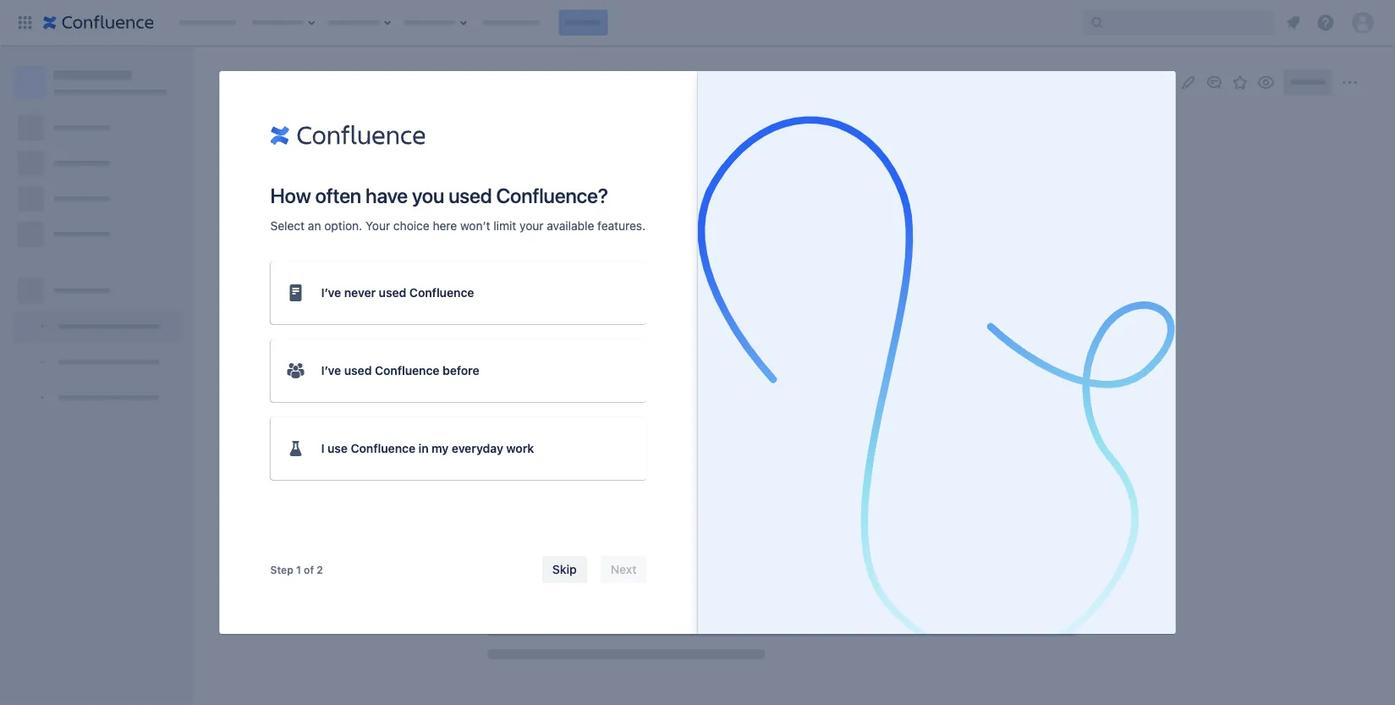 Task type: describe. For each thing, give the bounding box(es) containing it.
how
[[270, 184, 311, 207]]

an
[[308, 219, 321, 233]]

select
[[270, 219, 305, 233]]

never
[[344, 286, 376, 300]]

select an option. your choice here won't limit your available features.
[[270, 219, 646, 233]]

in
[[419, 441, 429, 455]]

1
[[296, 564, 301, 576]]

you
[[412, 184, 444, 207]]

skip
[[553, 562, 577, 576]]

page filled icon image
[[286, 283, 306, 303]]

I've never used Confluence checkbox
[[270, 262, 647, 324]]

I use Confluence in my everyday work checkbox
[[270, 417, 647, 480]]

i
[[321, 441, 325, 455]]

before
[[443, 364, 480, 377]]

features.
[[598, 219, 646, 233]]

0 vertical spatial confluence
[[410, 286, 474, 300]]

your
[[520, 219, 544, 233]]

i've used confluence before
[[321, 364, 480, 377]]

step
[[270, 564, 294, 576]]

2 vertical spatial used
[[344, 364, 372, 377]]

of
[[304, 564, 314, 576]]



Task type: vqa. For each thing, say whether or not it's contained in the screenshot.
The
no



Task type: locate. For each thing, give the bounding box(es) containing it.
used up won't
[[449, 184, 492, 207]]

i've never used confluence
[[321, 286, 474, 300]]

how often have you used confluence?
[[270, 184, 608, 207]]

confluence for in
[[351, 441, 416, 455]]

i've
[[321, 286, 341, 300], [321, 364, 341, 377]]

I've used Confluence before checkbox
[[270, 339, 647, 402]]

labs icon image
[[286, 438, 306, 459]]

my
[[432, 441, 449, 455]]

i use confluence in my everyday work
[[321, 441, 534, 455]]

i've for i've used confluence before
[[321, 364, 341, 377]]

1 vertical spatial confluence
[[375, 364, 440, 377]]

0 horizontal spatial used
[[344, 364, 372, 377]]

2 vertical spatial confluence
[[351, 441, 416, 455]]

have
[[366, 184, 408, 207]]

skip button
[[542, 556, 587, 583]]

won't
[[460, 219, 490, 233]]

confluence left in
[[351, 441, 416, 455]]

used
[[449, 184, 492, 207], [379, 286, 407, 300], [344, 364, 372, 377]]

people group icon image
[[286, 361, 306, 381]]

1 i've from the top
[[321, 286, 341, 300]]

confluence logo image
[[270, 122, 425, 149]]

confluence?
[[496, 184, 608, 207]]

use
[[328, 441, 348, 455]]

choice
[[394, 219, 430, 233]]

0 vertical spatial i've
[[321, 286, 341, 300]]

option.
[[324, 219, 362, 233]]

available
[[547, 219, 594, 233]]

2
[[317, 564, 323, 576]]

step 1 of 2
[[270, 564, 323, 576]]

work
[[506, 441, 534, 455]]

your
[[366, 219, 390, 233]]

0 vertical spatial used
[[449, 184, 492, 207]]

1 vertical spatial used
[[379, 286, 407, 300]]

everyday
[[452, 441, 503, 455]]

i've left "never"
[[321, 286, 341, 300]]

here
[[433, 219, 457, 233]]

confluence left 'before'
[[375, 364, 440, 377]]

1 horizontal spatial used
[[379, 286, 407, 300]]

2 horizontal spatial used
[[449, 184, 492, 207]]

i've right "people group icon" on the bottom
[[321, 364, 341, 377]]

limit
[[494, 219, 517, 233]]

often
[[315, 184, 361, 207]]

used right "never"
[[379, 286, 407, 300]]

confluence inside checkbox
[[351, 441, 416, 455]]

used right "people group icon" on the bottom
[[344, 364, 372, 377]]

1 vertical spatial i've
[[321, 364, 341, 377]]

i've for i've never used confluence
[[321, 286, 341, 300]]

2 i've from the top
[[321, 364, 341, 377]]

confluence
[[410, 286, 474, 300], [375, 364, 440, 377], [351, 441, 416, 455]]

confluence down the here
[[410, 286, 474, 300]]

confluence for before
[[375, 364, 440, 377]]



